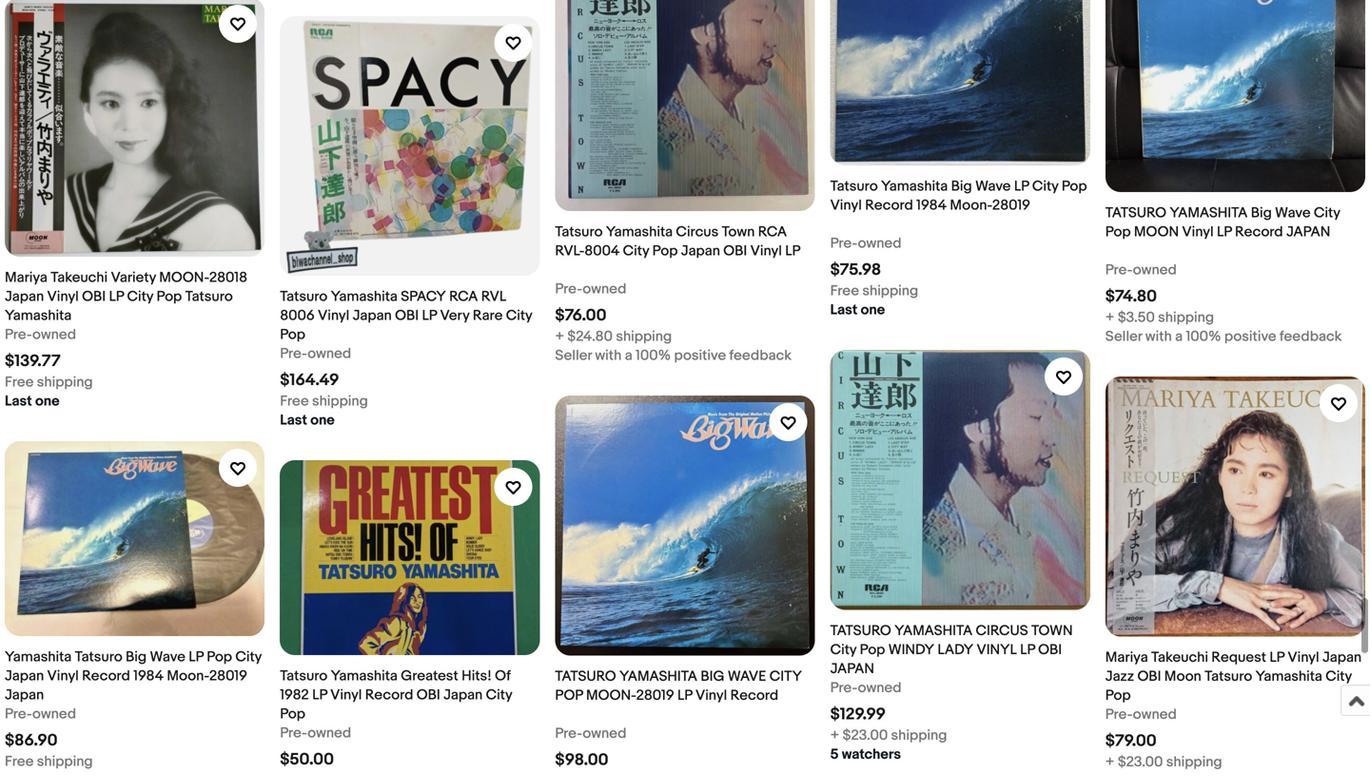 Task type: locate. For each thing, give the bounding box(es) containing it.
yamashita inside mariya takeuchi variety moon-28018 japan vinyl obi lp city pop tatsuro yamashita pre-owned $139.77 free shipping last one
[[5, 307, 72, 325]]

2 horizontal spatial yamashita
[[1170, 205, 1248, 222]]

positive for $76.00
[[674, 347, 726, 365]]

100% down '+ $3.50 shipping' text box
[[1186, 328, 1221, 346]]

1 horizontal spatial 100%
[[1186, 328, 1221, 346]]

owned up the $79.00
[[1133, 706, 1177, 724]]

owned up the $139.77
[[32, 327, 76, 344]]

0 vertical spatial last
[[830, 302, 858, 319]]

lp inside tatsuro yamashita greatest hits! of 1982 lp vinyl record obi japan city pop pre-owned $50.00
[[312, 687, 327, 704]]

0 horizontal spatial seller
[[555, 347, 592, 365]]

2 horizontal spatial one
[[861, 302, 885, 319]]

1 vertical spatial mariya
[[1106, 649, 1148, 666]]

0 vertical spatial free shipping text field
[[830, 282, 919, 301]]

yamashita
[[1170, 205, 1248, 222], [895, 623, 973, 640], [619, 668, 698, 685]]

28018
[[209, 269, 247, 287]]

spacy
[[401, 288, 446, 306]]

yamashita
[[881, 178, 948, 195], [606, 224, 673, 241], [331, 288, 398, 306], [5, 307, 72, 325], [5, 649, 72, 666], [331, 668, 398, 685], [1256, 668, 1323, 685]]

owned inside tatsuro yamashita circus town city pop windy lady vinyl lp obi japan pre-owned $129.99 + $23.00 shipping 5 watchers
[[858, 680, 902, 697]]

1984 inside yamashita tatsuro big wave lp pop city japan vinyl record 1984 moon-28019 japan pre-owned $86.90 free shipping
[[133, 668, 164, 685]]

free down "$164.49" text box
[[280, 393, 309, 410]]

japan inside mariya takeuchi variety moon-28018 japan vinyl obi lp city pop tatsuro yamashita pre-owned $139.77 free shipping last one
[[5, 288, 44, 306]]

rvl
[[481, 288, 506, 306]]

variety
[[111, 269, 156, 287]]

free down $75.98 'text box'
[[830, 283, 859, 300]]

$23.00 down $79.00 text box
[[1118, 754, 1163, 771]]

record inside tatsuro yamashita big wave city pop moon vinyl lp record japan
[[1235, 224, 1283, 241]]

request
[[1212, 649, 1267, 666]]

pop inside yamashita tatsuro big wave lp pop city japan vinyl record 1984 moon-28019 japan pre-owned $86.90 free shipping
[[207, 649, 232, 666]]

pre- inside tatsuro yamashita greatest hits! of 1982 lp vinyl record obi japan city pop pre-owned $50.00
[[280, 725, 308, 742]]

one down '$139.77' text field
[[35, 393, 60, 410]]

yamashita up lady
[[895, 623, 973, 640]]

with inside pre-owned $76.00 + $24.80 shipping seller with a 100% positive feedback
[[595, 347, 622, 365]]

tatsuro down request on the right of page
[[1205, 668, 1253, 685]]

obi
[[724, 243, 747, 260], [82, 288, 106, 306], [395, 307, 419, 325], [1038, 642, 1062, 659], [1138, 668, 1161, 685], [417, 687, 440, 704]]

owned
[[858, 235, 902, 252], [1133, 262, 1177, 279], [583, 281, 627, 298], [32, 327, 76, 344], [308, 346, 351, 363], [858, 680, 902, 697], [32, 706, 76, 723], [1133, 706, 1177, 724], [308, 725, 351, 742], [583, 725, 627, 743]]

japan
[[1287, 224, 1331, 241], [830, 661, 875, 678]]

1 vertical spatial a
[[625, 347, 633, 365]]

1 vertical spatial tatsuro
[[830, 623, 891, 640]]

pre- up the "$129.99" text field
[[830, 680, 858, 697]]

tatsuro
[[1106, 205, 1167, 222], [830, 623, 891, 640], [555, 668, 616, 685]]

+ down $79.00 text box
[[1106, 754, 1115, 771]]

free shipping text field down the $139.77
[[5, 373, 93, 392]]

last one text field down '$139.77' text field
[[5, 392, 60, 411]]

vinyl up '$139.77' text field
[[47, 288, 79, 306]]

takeuchi
[[51, 269, 108, 287], [1152, 649, 1209, 666]]

last one text field down "$164.49" text box
[[280, 411, 335, 430]]

0 horizontal spatial japan
[[830, 661, 875, 678]]

0 horizontal spatial $23.00
[[843, 727, 888, 744]]

2 horizontal spatial wave
[[1275, 205, 1311, 222]]

lp inside tatsuro yamashita circus town city pop windy lady vinyl lp obi japan pre-owned $129.99 + $23.00 shipping 5 watchers
[[1020, 642, 1035, 659]]

1 vertical spatial rca
[[449, 288, 478, 306]]

rvl-
[[555, 243, 585, 260]]

tatsuro up rvl-
[[555, 224, 603, 241]]

pre- up $86.90
[[5, 706, 32, 723]]

free inside yamashita tatsuro big wave lp pop city japan vinyl record 1984 moon-28019 japan pre-owned $86.90 free shipping
[[5, 754, 34, 771]]

with
[[1146, 328, 1172, 346], [595, 347, 622, 365]]

pre- up $75.98 'text box'
[[830, 235, 858, 252]]

lp inside tatsuro yamashita circus town rca rvl-8004 city pop japan obi vinyl lp
[[785, 243, 801, 260]]

pre- up '$139.77' text field
[[5, 327, 32, 344]]

one down "$164.49" text box
[[310, 412, 335, 429]]

tatsuro up 'windy'
[[830, 623, 891, 640]]

1 vertical spatial 100%
[[636, 347, 671, 365]]

0 horizontal spatial mariya
[[5, 269, 47, 287]]

seller with a 100% positive feedback text field down $24.80
[[555, 346, 792, 366]]

shipping down $75.98
[[863, 283, 919, 300]]

moon- inside the tatsuro yamashita big wave lp city pop vinyl record 1984 moon-28019
[[950, 197, 992, 214]]

seller down $3.50
[[1106, 328, 1142, 346]]

shipping right $3.50
[[1158, 309, 1214, 327]]

lp
[[1014, 178, 1029, 195], [1217, 224, 1232, 241], [785, 243, 801, 260], [109, 288, 124, 306], [422, 307, 437, 325], [1020, 642, 1035, 659], [189, 649, 204, 666], [1270, 649, 1285, 666], [312, 687, 327, 704], [678, 687, 692, 704]]

owned up $50.00
[[308, 725, 351, 742]]

pre- up $50.00
[[280, 725, 308, 742]]

1 horizontal spatial positive
[[1225, 328, 1277, 346]]

2 vertical spatial big
[[126, 649, 147, 666]]

1 horizontal spatial $23.00
[[1118, 754, 1163, 771]]

100% down + $24.80 shipping text box
[[636, 347, 671, 365]]

28019 inside yamashita tatsuro big wave lp pop city japan vinyl record 1984 moon-28019 japan pre-owned $86.90 free shipping
[[209, 668, 247, 685]]

tatsuro up 8006
[[280, 288, 328, 306]]

pop inside mariya takeuchi variety moon-28018 japan vinyl obi lp city pop tatsuro yamashita pre-owned $139.77 free shipping last one
[[157, 288, 182, 306]]

positive inside the pre-owned $74.80 + $3.50 shipping seller with a 100% positive feedback
[[1225, 328, 1277, 346]]

seller for $76.00
[[555, 347, 592, 365]]

0 vertical spatial wave
[[975, 178, 1011, 195]]

takeuchi left variety
[[51, 269, 108, 287]]

shipping down the $139.77
[[37, 374, 93, 391]]

seller inside pre-owned $76.00 + $24.80 shipping seller with a 100% positive feedback
[[555, 347, 592, 365]]

lp inside the tatsuro yamashita big wave lp city pop vinyl record 1984 moon-28019
[[1014, 178, 1029, 195]]

pop
[[1062, 178, 1087, 195], [1106, 224, 1131, 241], [652, 243, 678, 260], [157, 288, 182, 306], [280, 327, 305, 344], [860, 642, 885, 659], [207, 649, 232, 666], [1106, 687, 1131, 705], [280, 706, 305, 723]]

vinyl down town
[[750, 243, 782, 260]]

0 vertical spatial feedback
[[1280, 328, 1342, 346]]

city inside tatsuro yamashita circus town rca rvl-8004 city pop japan obi vinyl lp
[[623, 243, 649, 260]]

0 horizontal spatial 100%
[[636, 347, 671, 365]]

owned up $74.80
[[1133, 262, 1177, 279]]

0 horizontal spatial positive
[[674, 347, 726, 365]]

free inside pre-owned $75.98 free shipping last one
[[830, 283, 859, 300]]

moon- inside mariya takeuchi variety moon-28018 japan vinyl obi lp city pop tatsuro yamashita pre-owned $139.77 free shipping last one
[[159, 269, 209, 287]]

last inside pre-owned $75.98 free shipping last one
[[830, 302, 858, 319]]

2 horizontal spatial tatsuro
[[1106, 205, 1167, 222]]

pre-owned text field up $76.00 text field
[[555, 280, 627, 299]]

vinyl up $75.98 'text box'
[[830, 197, 862, 214]]

obi inside mariya takeuchi variety moon-28018 japan vinyl obi lp city pop tatsuro yamashita pre-owned $139.77 free shipping last one
[[82, 288, 106, 306]]

pre-owned text field up $74.80
[[1106, 261, 1177, 280]]

with inside the pre-owned $74.80 + $3.50 shipping seller with a 100% positive feedback
[[1146, 328, 1172, 346]]

1 horizontal spatial tatsuro
[[830, 623, 891, 640]]

a down + $24.80 shipping text box
[[625, 347, 633, 365]]

rca right town
[[758, 224, 787, 241]]

2 free shipping text field from the top
[[5, 753, 93, 772]]

mariya inside mariya takeuchi request lp vinyl japan jazz obi moon tatsuro yamashita city pop pre-owned $79.00 + $23.00 shipping
[[1106, 649, 1148, 666]]

last down '$139.77' text field
[[5, 393, 32, 410]]

mariya
[[5, 269, 47, 287], [1106, 649, 1148, 666]]

pre- up the $79.00
[[1106, 706, 1133, 724]]

1 horizontal spatial japan
[[1287, 224, 1331, 241]]

a inside the pre-owned $74.80 + $3.50 shipping seller with a 100% positive feedback
[[1175, 328, 1183, 346]]

free
[[830, 283, 859, 300], [5, 374, 34, 391], [280, 393, 309, 410], [5, 754, 34, 771]]

$75.98
[[830, 260, 881, 280]]

free down $86.90
[[5, 754, 34, 771]]

shipping down $164.49
[[312, 393, 368, 410]]

1 vertical spatial with
[[595, 347, 622, 365]]

pre- up $98.00 text box
[[555, 725, 583, 743]]

tatsuro for $74.80
[[1106, 205, 1167, 222]]

1 vertical spatial free shipping text field
[[280, 392, 368, 411]]

positive inside pre-owned $76.00 + $24.80 shipping seller with a 100% positive feedback
[[674, 347, 726, 365]]

free shipping text field down "$164.49" text box
[[280, 392, 368, 411]]

of
[[495, 668, 511, 685]]

+ inside the pre-owned $74.80 + $3.50 shipping seller with a 100% positive feedback
[[1106, 309, 1115, 327]]

1 vertical spatial $23.00
[[1118, 754, 1163, 771]]

very
[[440, 307, 470, 325]]

mariya up "jazz"
[[1106, 649, 1148, 666]]

1 horizontal spatial mariya
[[1106, 649, 1148, 666]]

shipping inside mariya takeuchi request lp vinyl japan jazz obi moon tatsuro yamashita city pop pre-owned $79.00 + $23.00 shipping
[[1166, 754, 1223, 771]]

0 vertical spatial rca
[[758, 224, 787, 241]]

rare
[[473, 307, 503, 325]]

pre-owned text field up the "$129.99" text field
[[830, 679, 902, 698]]

moon- inside yamashita tatsuro big wave lp pop city japan vinyl record 1984 moon-28019 japan pre-owned $86.90 free shipping
[[167, 668, 209, 685]]

feedback
[[1280, 328, 1342, 346], [729, 347, 792, 365]]

takeuchi inside mariya takeuchi variety moon-28018 japan vinyl obi lp city pop tatsuro yamashita pre-owned $139.77 free shipping last one
[[51, 269, 108, 287]]

1 free shipping text field from the top
[[5, 373, 93, 392]]

one down $75.98
[[861, 302, 885, 319]]

free shipping text field for $86.90
[[5, 753, 93, 772]]

0 horizontal spatial one
[[35, 393, 60, 410]]

0 vertical spatial with
[[1146, 328, 1172, 346]]

tatsuro inside mariya takeuchi variety moon-28018 japan vinyl obi lp city pop tatsuro yamashita pre-owned $139.77 free shipping last one
[[185, 288, 233, 306]]

with down '+ $3.50 shipping' text box
[[1146, 328, 1172, 346]]

a for $74.80
[[1175, 328, 1183, 346]]

1 horizontal spatial moon-
[[950, 197, 992, 214]]

positive
[[1225, 328, 1277, 346], [674, 347, 726, 365]]

1 vertical spatial japan
[[830, 661, 875, 678]]

shipping right $24.80
[[616, 328, 672, 346]]

2 vertical spatial wave
[[150, 649, 185, 666]]

pre-owned text field up the $79.00
[[1106, 705, 1177, 724]]

2 vertical spatial tatsuro
[[555, 668, 616, 685]]

pre-owned text field for $74.80
[[1106, 261, 1177, 280]]

vinyl right the 1982
[[330, 687, 362, 704]]

1 horizontal spatial seller
[[1106, 328, 1142, 346]]

tatsuro up pop
[[555, 668, 616, 685]]

0 vertical spatial free shipping text field
[[5, 373, 93, 392]]

pre-owned text field for $129.99
[[830, 679, 902, 698]]

circus
[[976, 623, 1028, 640]]

$23.00
[[843, 727, 888, 744], [1118, 754, 1163, 771]]

0 horizontal spatial yamashita
[[619, 668, 698, 685]]

tatsuro up $75.98 'text box'
[[830, 178, 878, 195]]

japan
[[681, 243, 720, 260], [5, 288, 44, 306], [353, 307, 392, 325], [1323, 649, 1362, 666], [5, 668, 44, 685], [5, 687, 44, 704], [444, 687, 483, 704]]

0 vertical spatial japan
[[1287, 224, 1331, 241]]

100% for $74.80
[[1186, 328, 1221, 346]]

vinyl inside tatsuro yamashita spacy rca rvl 8006 vinyl japan obi lp  very rare city pop pre-owned $164.49 free shipping last one
[[318, 307, 349, 325]]

Pre-owned text field
[[830, 234, 902, 253], [1106, 261, 1177, 280], [555, 280, 627, 299], [5, 326, 76, 345], [280, 345, 351, 364], [830, 679, 902, 698], [1106, 705, 1177, 724], [280, 724, 351, 743], [555, 724, 627, 744]]

1 vertical spatial free shipping text field
[[5, 753, 93, 772]]

one
[[861, 302, 885, 319], [35, 393, 60, 410], [310, 412, 335, 429]]

2 horizontal spatial big
[[1251, 205, 1272, 222]]

last one text field for $139.77
[[5, 392, 60, 411]]

last
[[830, 302, 858, 319], [5, 393, 32, 410], [280, 412, 307, 429]]

city inside tatsuro yamashita spacy rca rvl 8006 vinyl japan obi lp  very rare city pop pre-owned $164.49 free shipping last one
[[506, 307, 532, 325]]

shipping inside mariya takeuchi variety moon-28018 japan vinyl obi lp city pop tatsuro yamashita pre-owned $139.77 free shipping last one
[[37, 374, 93, 391]]

free down '$139.77' text field
[[5, 374, 34, 391]]

100%
[[1186, 328, 1221, 346], [636, 347, 671, 365]]

+ $23.00 shipping text field
[[1106, 753, 1223, 772]]

pre-owned text field for $79.00
[[1106, 705, 1177, 724]]

0 horizontal spatial free shipping text field
[[280, 392, 368, 411]]

1982
[[280, 687, 309, 704]]

pop
[[555, 687, 583, 704]]

last one text field for $75.98
[[830, 301, 885, 320]]

1 vertical spatial takeuchi
[[1152, 649, 1209, 666]]

1 vertical spatial moon-
[[167, 668, 209, 685]]

0 vertical spatial moon-
[[950, 197, 992, 214]]

vinyl right 8006
[[318, 307, 349, 325]]

japan inside tatsuro yamashita circus town city pop windy lady vinyl lp obi japan pre-owned $129.99 + $23.00 shipping 5 watchers
[[830, 661, 875, 678]]

1 vertical spatial feedback
[[729, 347, 792, 365]]

+ down $76.00
[[555, 328, 564, 346]]

owned up $75.98
[[858, 235, 902, 252]]

with down + $24.80 shipping text box
[[595, 347, 622, 365]]

pre- up $76.00
[[555, 281, 583, 298]]

$23.00 inside tatsuro yamashita circus town city pop windy lady vinyl lp obi japan pre-owned $129.99 + $23.00 shipping 5 watchers
[[843, 727, 888, 744]]

0 horizontal spatial takeuchi
[[51, 269, 108, 287]]

seller for $74.80
[[1106, 328, 1142, 346]]

free shipping text field down $86.90
[[5, 753, 93, 772]]

Seller with a 100% positive feedback text field
[[1106, 327, 1342, 346], [555, 346, 792, 366]]

lp inside mariya takeuchi request lp vinyl japan jazz obi moon tatsuro yamashita city pop pre-owned $79.00 + $23.00 shipping
[[1270, 649, 1285, 666]]

moon-
[[159, 269, 209, 287], [586, 687, 636, 704]]

tatsuro
[[830, 178, 878, 195], [555, 224, 603, 241], [185, 288, 233, 306], [280, 288, 328, 306], [75, 649, 122, 666], [280, 668, 328, 685], [1205, 668, 1253, 685]]

1 horizontal spatial wave
[[975, 178, 1011, 195]]

0 horizontal spatial rca
[[449, 288, 478, 306]]

record
[[865, 197, 913, 214], [1235, 224, 1283, 241], [82, 668, 130, 685], [365, 687, 413, 704], [730, 687, 779, 704]]

1 horizontal spatial last
[[280, 412, 307, 429]]

$76.00
[[555, 306, 607, 326]]

1 vertical spatial positive
[[674, 347, 726, 365]]

1 horizontal spatial feedback
[[1280, 328, 1342, 346]]

1 vertical spatial 1984
[[133, 668, 164, 685]]

shipping inside pre-owned $76.00 + $24.80 shipping seller with a 100% positive feedback
[[616, 328, 672, 346]]

big inside tatsuro yamashita big wave city pop moon vinyl lp record japan
[[1251, 205, 1272, 222]]

last inside mariya takeuchi variety moon-28018 japan vinyl obi lp city pop tatsuro yamashita pre-owned $139.77 free shipping last one
[[5, 393, 32, 410]]

tatsuro up moon
[[1106, 205, 1167, 222]]

$3.50
[[1118, 309, 1155, 327]]

rca
[[758, 224, 787, 241], [449, 288, 478, 306]]

1 horizontal spatial moon-
[[586, 687, 636, 704]]

pop inside mariya takeuchi request lp vinyl japan jazz obi moon tatsuro yamashita city pop pre-owned $79.00 + $23.00 shipping
[[1106, 687, 1131, 705]]

0 vertical spatial 100%
[[1186, 328, 1221, 346]]

moon- right pop
[[586, 687, 636, 704]]

$129.99 text field
[[830, 705, 886, 725]]

$23.00 up 5 watchers text field at bottom right
[[843, 727, 888, 744]]

1 horizontal spatial with
[[1146, 328, 1172, 346]]

pre-owned text field up "$164.49" text box
[[280, 345, 351, 364]]

0 vertical spatial mariya
[[5, 269, 47, 287]]

owned up $76.00 text field
[[583, 281, 627, 298]]

1 horizontal spatial big
[[951, 178, 972, 195]]

tatsuro yamashita circus town rca rvl-8004 city pop japan obi vinyl lp
[[555, 224, 801, 260]]

2 horizontal spatial last
[[830, 302, 858, 319]]

big for $74.80
[[1251, 205, 1272, 222]]

pre-owned text field up $98.00
[[555, 724, 627, 744]]

tatsuro down 28018
[[185, 288, 233, 306]]

pop inside tatsuro yamashita circus town city pop windy lady vinyl lp obi japan pre-owned $129.99 + $23.00 shipping 5 watchers
[[860, 642, 885, 659]]

1 horizontal spatial seller with a 100% positive feedback text field
[[1106, 327, 1342, 346]]

1 horizontal spatial takeuchi
[[1152, 649, 1209, 666]]

2 vertical spatial yamashita
[[619, 668, 698, 685]]

greatest
[[401, 668, 458, 685]]

$98.00 text field
[[555, 751, 609, 771]]

owned inside tatsuro yamashita spacy rca rvl 8006 vinyl japan obi lp  very rare city pop pre-owned $164.49 free shipping last one
[[308, 346, 351, 363]]

vinyl up pre-owned text box
[[47, 668, 79, 685]]

last one text field down $75.98
[[830, 301, 885, 320]]

yamashita for $98.00
[[619, 668, 698, 685]]

tatsuro inside tatsuro yamashita big wave city pop moon vinyl lp record japan
[[1106, 205, 1167, 222]]

1 vertical spatial wave
[[1275, 205, 1311, 222]]

1984
[[917, 197, 947, 214], [133, 668, 164, 685]]

free shipping text field for $75.98
[[830, 282, 919, 301]]

Last one text field
[[830, 301, 885, 320], [5, 392, 60, 411], [280, 411, 335, 430]]

seller down $24.80
[[555, 347, 592, 365]]

100% inside pre-owned $76.00 + $24.80 shipping seller with a 100% positive feedback
[[636, 347, 671, 365]]

0 horizontal spatial last one text field
[[5, 392, 60, 411]]

1 horizontal spatial yamashita
[[895, 623, 973, 640]]

city
[[1032, 178, 1059, 195], [1314, 205, 1340, 222], [623, 243, 649, 260], [127, 288, 153, 306], [506, 307, 532, 325], [830, 642, 857, 659], [235, 649, 262, 666], [1326, 668, 1352, 685], [486, 687, 512, 704]]

vinyl
[[830, 197, 862, 214], [1182, 224, 1214, 241], [750, 243, 782, 260], [47, 288, 79, 306], [318, 307, 349, 325], [1288, 649, 1320, 666], [47, 668, 79, 685], [330, 687, 362, 704], [696, 687, 727, 704]]

0 horizontal spatial 28019
[[209, 668, 247, 685]]

last down $75.98 'text box'
[[830, 302, 858, 319]]

pop inside tatsuro yamashita spacy rca rvl 8006 vinyl japan obi lp  very rare city pop pre-owned $164.49 free shipping last one
[[280, 327, 305, 344]]

2 horizontal spatial last one text field
[[830, 301, 885, 320]]

vinyl
[[977, 642, 1017, 659]]

wave for $74.80
[[1275, 205, 1311, 222]]

5
[[830, 746, 839, 764]]

lady
[[938, 642, 974, 659]]

$86.90 text field
[[5, 731, 58, 751]]

city inside tatsuro yamashita circus town city pop windy lady vinyl lp obi japan pre-owned $129.99 + $23.00 shipping 5 watchers
[[830, 642, 857, 659]]

yamashita up moon
[[1170, 205, 1248, 222]]

owned up $86.90 text box
[[32, 706, 76, 723]]

1 vertical spatial moon-
[[586, 687, 636, 704]]

$139.77 text field
[[5, 352, 61, 372]]

vinyl right moon
[[1182, 224, 1214, 241]]

japan inside tatsuro yamashita circus town rca rvl-8004 city pop japan obi vinyl lp
[[681, 243, 720, 260]]

0 vertical spatial 1984
[[917, 197, 947, 214]]

pre-owned text field up $50.00
[[280, 724, 351, 743]]

1 vertical spatial one
[[35, 393, 60, 410]]

1 horizontal spatial last one text field
[[280, 411, 335, 430]]

tatsuro yamashita circus town city pop windy lady vinyl lp obi japan pre-owned $129.99 + $23.00 shipping 5 watchers
[[830, 623, 1073, 764]]

1 horizontal spatial a
[[1175, 328, 1183, 346]]

tatsuro up pre-owned text box
[[75, 649, 122, 666]]

a
[[1175, 328, 1183, 346], [625, 347, 633, 365]]

8004
[[585, 243, 620, 260]]

yamashita inside the tatsuro yamashita big wave lp city pop vinyl record 1984 moon-28019
[[881, 178, 948, 195]]

pre-owned $75.98 free shipping last one
[[830, 235, 919, 319]]

$76.00 text field
[[555, 306, 607, 326]]

pre-owned text field up $75.98 'text box'
[[830, 234, 902, 253]]

2 vertical spatial 28019
[[636, 687, 674, 704]]

0 horizontal spatial feedback
[[729, 347, 792, 365]]

free shipping text field down $75.98
[[830, 282, 919, 301]]

$86.90
[[5, 731, 58, 751]]

moon-
[[950, 197, 992, 214], [167, 668, 209, 685]]

shipping down $86.90
[[37, 754, 93, 771]]

vinyl right request on the right of page
[[1288, 649, 1320, 666]]

owned up $98.00
[[583, 725, 627, 743]]

0 vertical spatial big
[[951, 178, 972, 195]]

with for $76.00
[[595, 347, 622, 365]]

japan inside tatsuro yamashita greatest hits! of 1982 lp vinyl record obi japan city pop pre-owned $50.00
[[444, 687, 483, 704]]

28019
[[992, 197, 1031, 214], [209, 668, 247, 685], [636, 687, 674, 704]]

1 horizontal spatial 28019
[[636, 687, 674, 704]]

yamashita left big
[[619, 668, 698, 685]]

wave
[[975, 178, 1011, 195], [1275, 205, 1311, 222], [150, 649, 185, 666]]

pre-
[[830, 235, 858, 252], [1106, 262, 1133, 279], [555, 281, 583, 298], [5, 327, 32, 344], [280, 346, 308, 363], [830, 680, 858, 697], [5, 706, 32, 723], [1106, 706, 1133, 724], [280, 725, 308, 742], [555, 725, 583, 743]]

yamashita inside yamashita tatsuro big wave lp pop city japan vinyl record 1984 moon-28019 japan pre-owned $86.90 free shipping
[[5, 649, 72, 666]]

$164.49 text field
[[280, 371, 339, 391]]

$98.00
[[555, 751, 609, 771]]

free inside tatsuro yamashita spacy rca rvl 8006 vinyl japan obi lp  very rare city pop pre-owned $164.49 free shipping last one
[[280, 393, 309, 410]]

+ up 5
[[830, 727, 840, 744]]

vinyl inside mariya takeuchi request lp vinyl japan jazz obi moon tatsuro yamashita city pop pre-owned $79.00 + $23.00 shipping
[[1288, 649, 1320, 666]]

rca up very
[[449, 288, 478, 306]]

tatsuro for $98.00
[[555, 668, 616, 685]]

windy
[[889, 642, 935, 659]]

lp inside tatsuro yamashita spacy rca rvl 8006 vinyl japan obi lp  very rare city pop pre-owned $164.49 free shipping last one
[[422, 307, 437, 325]]

0 vertical spatial positive
[[1225, 328, 1277, 346]]

5 watchers text field
[[830, 745, 901, 764]]

tatsuro yamashita greatest hits! of 1982 lp vinyl record obi japan city pop pre-owned $50.00
[[280, 668, 512, 770]]

0 horizontal spatial big
[[126, 649, 147, 666]]

pre-owned text field for $75.98
[[830, 234, 902, 253]]

$164.49
[[280, 371, 339, 391]]

0 horizontal spatial seller with a 100% positive feedback text field
[[555, 346, 792, 366]]

one inside pre-owned $75.98 free shipping last one
[[861, 302, 885, 319]]

owned up the "$129.99" text field
[[858, 680, 902, 697]]

1 horizontal spatial one
[[310, 412, 335, 429]]

1 vertical spatial yamashita
[[895, 623, 973, 640]]

wave for $75.98
[[975, 178, 1011, 195]]

0 horizontal spatial wave
[[150, 649, 185, 666]]

owned up "$164.49" text box
[[308, 346, 351, 363]]

tatsuro yamashita big wave city pop moon vinyl lp record japan
[[1106, 205, 1340, 241]]

seller
[[1106, 328, 1142, 346], [555, 347, 592, 365]]

pre-owned text field up the $139.77
[[5, 326, 76, 345]]

feedback for $76.00
[[729, 347, 792, 365]]

tatsuro up the 1982
[[280, 668, 328, 685]]

owned inside yamashita tatsuro big wave lp pop city japan vinyl record 1984 moon-28019 japan pre-owned $86.90 free shipping
[[32, 706, 76, 723]]

0 vertical spatial takeuchi
[[51, 269, 108, 287]]

seller with a 100% positive feedback text field for $74.80
[[1106, 327, 1342, 346]]

yamashita inside mariya takeuchi request lp vinyl japan jazz obi moon tatsuro yamashita city pop pre-owned $79.00 + $23.00 shipping
[[1256, 668, 1323, 685]]

0 vertical spatial $23.00
[[843, 727, 888, 744]]

+ left $3.50
[[1106, 309, 1115, 327]]

feedback inside pre-owned $76.00 + $24.80 shipping seller with a 100% positive feedback
[[729, 347, 792, 365]]

+
[[1106, 309, 1115, 327], [555, 328, 564, 346], [830, 727, 840, 744], [1106, 754, 1115, 771]]

a down '+ $3.50 shipping' text box
[[1175, 328, 1183, 346]]

owned inside pre-owned $98.00
[[583, 725, 627, 743]]

0 horizontal spatial a
[[625, 347, 633, 365]]

8006
[[280, 307, 315, 325]]

0 horizontal spatial moon-
[[167, 668, 209, 685]]

0 vertical spatial 28019
[[992, 197, 1031, 214]]

big
[[951, 178, 972, 195], [1251, 205, 1272, 222], [126, 649, 147, 666]]

mariya up '$139.77' text field
[[5, 269, 47, 287]]

+ $24.80 shipping text field
[[555, 327, 672, 346]]

2 vertical spatial one
[[310, 412, 335, 429]]

a for $76.00
[[625, 347, 633, 365]]

Free shipping text field
[[830, 282, 919, 301], [280, 392, 368, 411]]

seller with a 100% positive feedback text field down $3.50
[[1106, 327, 1342, 346]]

moon- right variety
[[159, 269, 209, 287]]

vinyl inside tatsuro yamashita big wave city pop moon vinyl lp record japan
[[1182, 224, 1214, 241]]

1 vertical spatial 28019
[[209, 668, 247, 685]]

shipping
[[863, 283, 919, 300], [1158, 309, 1214, 327], [616, 328, 672, 346], [37, 374, 93, 391], [312, 393, 368, 410], [891, 727, 947, 744], [37, 754, 93, 771], [1166, 754, 1223, 771]]

0 vertical spatial a
[[1175, 328, 1183, 346]]

vinyl down big
[[696, 687, 727, 704]]

Pre-owned text field
[[5, 705, 76, 724]]

Free shipping text field
[[5, 373, 93, 392], [5, 753, 93, 772]]

last down "$164.49" text box
[[280, 412, 307, 429]]

0 horizontal spatial last
[[5, 393, 32, 410]]

pre- up "$164.49" text box
[[280, 346, 308, 363]]

0 vertical spatial seller
[[1106, 328, 1142, 346]]

0 vertical spatial tatsuro
[[1106, 205, 1167, 222]]

2 vertical spatial last
[[280, 412, 307, 429]]

a inside pre-owned $76.00 + $24.80 shipping seller with a 100% positive feedback
[[625, 347, 633, 365]]

0 horizontal spatial moon-
[[159, 269, 209, 287]]

1 horizontal spatial free shipping text field
[[830, 282, 919, 301]]

1 vertical spatial seller
[[555, 347, 592, 365]]

1 vertical spatial big
[[1251, 205, 1272, 222]]

shipping down moon
[[1166, 754, 1223, 771]]

1 vertical spatial last
[[5, 393, 32, 410]]

pre-owned $74.80 + $3.50 shipping seller with a 100% positive feedback
[[1106, 262, 1342, 346]]

shipping up watchers
[[891, 727, 947, 744]]

takeuchi up moon
[[1152, 649, 1209, 666]]

mariya for $79.00
[[1106, 649, 1148, 666]]

pre- up $74.80 text field
[[1106, 262, 1133, 279]]



Task type: describe. For each thing, give the bounding box(es) containing it.
tatsuro inside tatsuro yamashita spacy rca rvl 8006 vinyl japan obi lp  very rare city pop pre-owned $164.49 free shipping last one
[[280, 288, 328, 306]]

pre- inside pre-owned $76.00 + $24.80 shipping seller with a 100% positive feedback
[[555, 281, 583, 298]]

record inside tatsuro yamashita greatest hits! of 1982 lp vinyl record obi japan city pop pre-owned $50.00
[[365, 687, 413, 704]]

+ $23.00 shipping text field
[[830, 726, 947, 745]]

yamashita tatsuro big wave lp pop city japan vinyl record 1984 moon-28019 japan pre-owned $86.90 free shipping
[[5, 649, 262, 771]]

pre- inside yamashita tatsuro big wave lp pop city japan vinyl record 1984 moon-28019 japan pre-owned $86.90 free shipping
[[5, 706, 32, 723]]

city inside tatsuro yamashita big wave city pop moon vinyl lp record japan
[[1314, 205, 1340, 222]]

vinyl inside the tatsuro yamashita big wave lp city pop vinyl record 1984 moon-28019
[[830, 197, 862, 214]]

vinyl inside mariya takeuchi variety moon-28018 japan vinyl obi lp city pop tatsuro yamashita pre-owned $139.77 free shipping last one
[[47, 288, 79, 306]]

tatsuro inside tatsuro yamashita circus town city pop windy lady vinyl lp obi japan pre-owned $129.99 + $23.00 shipping 5 watchers
[[830, 623, 891, 640]]

yamashita for $74.80
[[1170, 205, 1248, 222]]

pre- inside the pre-owned $74.80 + $3.50 shipping seller with a 100% positive feedback
[[1106, 262, 1133, 279]]

feedback for $74.80
[[1280, 328, 1342, 346]]

pre- inside mariya takeuchi request lp vinyl japan jazz obi moon tatsuro yamashita city pop pre-owned $79.00 + $23.00 shipping
[[1106, 706, 1133, 724]]

lp inside tatsuro yamashita big wave city pop moon vinyl lp record japan
[[1217, 224, 1232, 241]]

moon
[[1165, 668, 1202, 685]]

big inside yamashita tatsuro big wave lp pop city japan vinyl record 1984 moon-28019 japan pre-owned $86.90 free shipping
[[126, 649, 147, 666]]

positive for $74.80
[[1225, 328, 1277, 346]]

vinyl inside tatsuro yamashita big wave city pop moon-28019 lp vinyl record
[[696, 687, 727, 704]]

pop inside tatsuro yamashita circus town rca rvl-8004 city pop japan obi vinyl lp
[[652, 243, 678, 260]]

+ inside tatsuro yamashita circus town city pop windy lady vinyl lp obi japan pre-owned $129.99 + $23.00 shipping 5 watchers
[[830, 727, 840, 744]]

1984 inside the tatsuro yamashita big wave lp city pop vinyl record 1984 moon-28019
[[917, 197, 947, 214]]

pre- inside tatsuro yamashita circus town city pop windy lady vinyl lp obi japan pre-owned $129.99 + $23.00 shipping 5 watchers
[[830, 680, 858, 697]]

hits!
[[462, 668, 492, 685]]

yamashita inside tatsuro yamashita spacy rca rvl 8006 vinyl japan obi lp  very rare city pop pre-owned $164.49 free shipping last one
[[331, 288, 398, 306]]

record inside tatsuro yamashita big wave city pop moon-28019 lp vinyl record
[[730, 687, 779, 704]]

owned inside tatsuro yamashita greatest hits! of 1982 lp vinyl record obi japan city pop pre-owned $50.00
[[308, 725, 351, 742]]

big
[[701, 668, 725, 685]]

obi inside mariya takeuchi request lp vinyl japan jazz obi moon tatsuro yamashita city pop pre-owned $79.00 + $23.00 shipping
[[1138, 668, 1161, 685]]

shipping inside tatsuro yamashita spacy rca rvl 8006 vinyl japan obi lp  very rare city pop pre-owned $164.49 free shipping last one
[[312, 393, 368, 410]]

free shipping text field for $139.77
[[5, 373, 93, 392]]

yamashita inside tatsuro yamashita circus town rca rvl-8004 city pop japan obi vinyl lp
[[606, 224, 673, 241]]

big for $75.98
[[951, 178, 972, 195]]

tatsuro yamashita big wave lp city pop vinyl record 1984 moon-28019
[[830, 178, 1087, 214]]

+ inside pre-owned $76.00 + $24.80 shipping seller with a 100% positive feedback
[[555, 328, 564, 346]]

vinyl inside yamashita tatsuro big wave lp pop city japan vinyl record 1984 moon-28019 japan pre-owned $86.90 free shipping
[[47, 668, 79, 685]]

tatsuro yamashita spacy rca rvl 8006 vinyl japan obi lp  very rare city pop pre-owned $164.49 free shipping last one
[[280, 288, 532, 429]]

$79.00 text field
[[1106, 732, 1157, 752]]

28019 inside the tatsuro yamashita big wave lp city pop vinyl record 1984 moon-28019
[[992, 197, 1031, 214]]

record inside yamashita tatsuro big wave lp pop city japan vinyl record 1984 moon-28019 japan pre-owned $86.90 free shipping
[[82, 668, 130, 685]]

vinyl inside tatsuro yamashita greatest hits! of 1982 lp vinyl record obi japan city pop pre-owned $50.00
[[330, 687, 362, 704]]

circus
[[676, 224, 719, 241]]

one inside mariya takeuchi variety moon-28018 japan vinyl obi lp city pop tatsuro yamashita pre-owned $139.77 free shipping last one
[[35, 393, 60, 410]]

with for $74.80
[[1146, 328, 1172, 346]]

pre-owned text field for $164.49
[[280, 345, 351, 364]]

pre-owned text field for $98.00
[[555, 724, 627, 744]]

$79.00
[[1106, 732, 1157, 752]]

$50.00
[[280, 750, 334, 770]]

wave
[[728, 668, 766, 685]]

town
[[722, 224, 755, 241]]

jazz
[[1106, 668, 1134, 685]]

pre- inside tatsuro yamashita spacy rca rvl 8006 vinyl japan obi lp  very rare city pop pre-owned $164.49 free shipping last one
[[280, 346, 308, 363]]

tatsuro inside tatsuro yamashita circus town rca rvl-8004 city pop japan obi vinyl lp
[[555, 224, 603, 241]]

city inside mariya takeuchi variety moon-28018 japan vinyl obi lp city pop tatsuro yamashita pre-owned $139.77 free shipping last one
[[127, 288, 153, 306]]

pre-owned text field for $76.00
[[555, 280, 627, 299]]

obi inside tatsuro yamashita circus town city pop windy lady vinyl lp obi japan pre-owned $129.99 + $23.00 shipping 5 watchers
[[1038, 642, 1062, 659]]

lp inside tatsuro yamashita big wave city pop moon-28019 lp vinyl record
[[678, 687, 692, 704]]

$139.77
[[5, 352, 61, 372]]

$74.80 text field
[[1106, 287, 1157, 307]]

owned inside pre-owned $76.00 + $24.80 shipping seller with a 100% positive feedback
[[583, 281, 627, 298]]

shipping inside yamashita tatsuro big wave lp pop city japan vinyl record 1984 moon-28019 japan pre-owned $86.90 free shipping
[[37, 754, 93, 771]]

watchers
[[842, 746, 901, 764]]

yamashita inside tatsuro yamashita greatest hits! of 1982 lp vinyl record obi japan city pop pre-owned $50.00
[[331, 668, 398, 685]]

owned inside mariya takeuchi request lp vinyl japan jazz obi moon tatsuro yamashita city pop pre-owned $79.00 + $23.00 shipping
[[1133, 706, 1177, 724]]

obi inside tatsuro yamashita circus town rca rvl-8004 city pop japan obi vinyl lp
[[724, 243, 747, 260]]

city
[[770, 668, 802, 685]]

free inside mariya takeuchi variety moon-28018 japan vinyl obi lp city pop tatsuro yamashita pre-owned $139.77 free shipping last one
[[5, 374, 34, 391]]

japan inside tatsuro yamashita big wave city pop moon vinyl lp record japan
[[1287, 224, 1331, 241]]

japan inside mariya takeuchi request lp vinyl japan jazz obi moon tatsuro yamashita city pop pre-owned $79.00 + $23.00 shipping
[[1323, 649, 1362, 666]]

pop inside tatsuro yamashita big wave city pop moon vinyl lp record japan
[[1106, 224, 1131, 241]]

last inside tatsuro yamashita spacy rca rvl 8006 vinyl japan obi lp  very rare city pop pre-owned $164.49 free shipping last one
[[280, 412, 307, 429]]

tatsuro yamashita big wave city pop moon-28019 lp vinyl record
[[555, 668, 802, 704]]

$50.00 text field
[[280, 750, 334, 770]]

28019 inside tatsuro yamashita big wave city pop moon-28019 lp vinyl record
[[636, 687, 674, 704]]

$74.80
[[1106, 287, 1157, 307]]

shipping inside tatsuro yamashita circus town city pop windy lady vinyl lp obi japan pre-owned $129.99 + $23.00 shipping 5 watchers
[[891, 727, 947, 744]]

pre- inside pre-owned $75.98 free shipping last one
[[830, 235, 858, 252]]

pre-owned text field for $50.00
[[280, 724, 351, 743]]

city inside the tatsuro yamashita big wave lp city pop vinyl record 1984 moon-28019
[[1032, 178, 1059, 195]]

lp inside yamashita tatsuro big wave lp pop city japan vinyl record 1984 moon-28019 japan pre-owned $86.90 free shipping
[[189, 649, 204, 666]]

obi inside tatsuro yamashita spacy rca rvl 8006 vinyl japan obi lp  very rare city pop pre-owned $164.49 free shipping last one
[[395, 307, 419, 325]]

pop inside tatsuro yamashita greatest hits! of 1982 lp vinyl record obi japan city pop pre-owned $50.00
[[280, 706, 305, 723]]

yamashita inside tatsuro yamashita circus town city pop windy lady vinyl lp obi japan pre-owned $129.99 + $23.00 shipping 5 watchers
[[895, 623, 973, 640]]

mariya for $139.77
[[5, 269, 47, 287]]

moon
[[1134, 224, 1179, 241]]

wave inside yamashita tatsuro big wave lp pop city japan vinyl record 1984 moon-28019 japan pre-owned $86.90 free shipping
[[150, 649, 185, 666]]

100% for $76.00
[[636, 347, 671, 365]]

mariya takeuchi variety moon-28018 japan vinyl obi lp city pop tatsuro yamashita pre-owned $139.77 free shipping last one
[[5, 269, 247, 410]]

seller with a 100% positive feedback text field for $76.00
[[555, 346, 792, 366]]

town
[[1032, 623, 1073, 640]]

$23.00 inside mariya takeuchi request lp vinyl japan jazz obi moon tatsuro yamashita city pop pre-owned $79.00 + $23.00 shipping
[[1118, 754, 1163, 771]]

lp inside mariya takeuchi variety moon-28018 japan vinyl obi lp city pop tatsuro yamashita pre-owned $139.77 free shipping last one
[[109, 288, 124, 306]]

city inside mariya takeuchi request lp vinyl japan jazz obi moon tatsuro yamashita city pop pre-owned $79.00 + $23.00 shipping
[[1326, 668, 1352, 685]]

city inside yamashita tatsuro big wave lp pop city japan vinyl record 1984 moon-28019 japan pre-owned $86.90 free shipping
[[235, 649, 262, 666]]

tatsuro inside mariya takeuchi request lp vinyl japan jazz obi moon tatsuro yamashita city pop pre-owned $79.00 + $23.00 shipping
[[1205, 668, 1253, 685]]

pre- inside pre-owned $98.00
[[555, 725, 583, 743]]

pre-owned $98.00
[[555, 725, 627, 771]]

$24.80
[[568, 328, 613, 346]]

+ inside mariya takeuchi request lp vinyl japan jazz obi moon tatsuro yamashita city pop pre-owned $79.00 + $23.00 shipping
[[1106, 754, 1115, 771]]

takeuchi for $79.00
[[1152, 649, 1209, 666]]

+ $3.50 shipping text field
[[1106, 308, 1214, 327]]

tatsuro inside the tatsuro yamashita big wave lp city pop vinyl record 1984 moon-28019
[[830, 178, 878, 195]]

takeuchi for $139.77
[[51, 269, 108, 287]]

tatsuro inside tatsuro yamashita greatest hits! of 1982 lp vinyl record obi japan city pop pre-owned $50.00
[[280, 668, 328, 685]]

japan inside tatsuro yamashita spacy rca rvl 8006 vinyl japan obi lp  very rare city pop pre-owned $164.49 free shipping last one
[[353, 307, 392, 325]]

pre- inside mariya takeuchi variety moon-28018 japan vinyl obi lp city pop tatsuro yamashita pre-owned $139.77 free shipping last one
[[5, 327, 32, 344]]

$129.99
[[830, 705, 886, 725]]

moon- inside tatsuro yamashita big wave city pop moon-28019 lp vinyl record
[[586, 687, 636, 704]]

rca inside tatsuro yamashita spacy rca rvl 8006 vinyl japan obi lp  very rare city pop pre-owned $164.49 free shipping last one
[[449, 288, 478, 306]]

owned inside the pre-owned $74.80 + $3.50 shipping seller with a 100% positive feedback
[[1133, 262, 1177, 279]]

free shipping text field for $164.49
[[280, 392, 368, 411]]

owned inside pre-owned $75.98 free shipping last one
[[858, 235, 902, 252]]

obi inside tatsuro yamashita greatest hits! of 1982 lp vinyl record obi japan city pop pre-owned $50.00
[[417, 687, 440, 704]]

mariya takeuchi request lp vinyl japan jazz obi moon tatsuro yamashita city pop pre-owned $79.00 + $23.00 shipping
[[1106, 649, 1362, 771]]

$75.98 text field
[[830, 260, 881, 280]]

last one text field for $164.49
[[280, 411, 335, 430]]

pop inside the tatsuro yamashita big wave lp city pop vinyl record 1984 moon-28019
[[1062, 178, 1087, 195]]

record inside the tatsuro yamashita big wave lp city pop vinyl record 1984 moon-28019
[[865, 197, 913, 214]]

tatsuro inside yamashita tatsuro big wave lp pop city japan vinyl record 1984 moon-28019 japan pre-owned $86.90 free shipping
[[75, 649, 122, 666]]

pre-owned text field for $139.77
[[5, 326, 76, 345]]

pre-owned $76.00 + $24.80 shipping seller with a 100% positive feedback
[[555, 281, 792, 365]]



Task type: vqa. For each thing, say whether or not it's contained in the screenshot.
$139.77
yes



